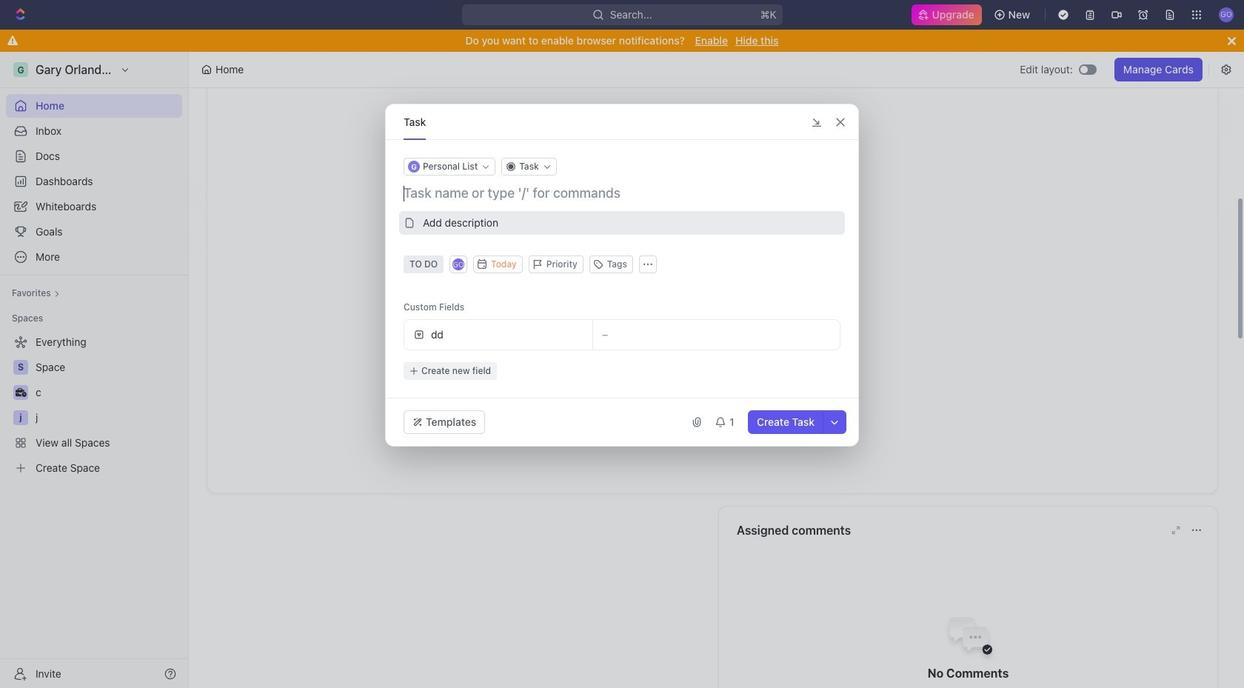 Task type: locate. For each thing, give the bounding box(es) containing it.
tree
[[6, 330, 182, 480]]

dialog
[[385, 104, 859, 447]]

sidebar navigation
[[0, 52, 189, 688]]

tree inside sidebar navigation
[[6, 330, 182, 480]]



Task type: describe. For each thing, give the bounding box(es) containing it.
custom fields element
[[404, 319, 841, 380]]

Task name or type '/' for commands text field
[[404, 184, 844, 202]]



Task type: vqa. For each thing, say whether or not it's contained in the screenshot.
the top Subtasks
no



